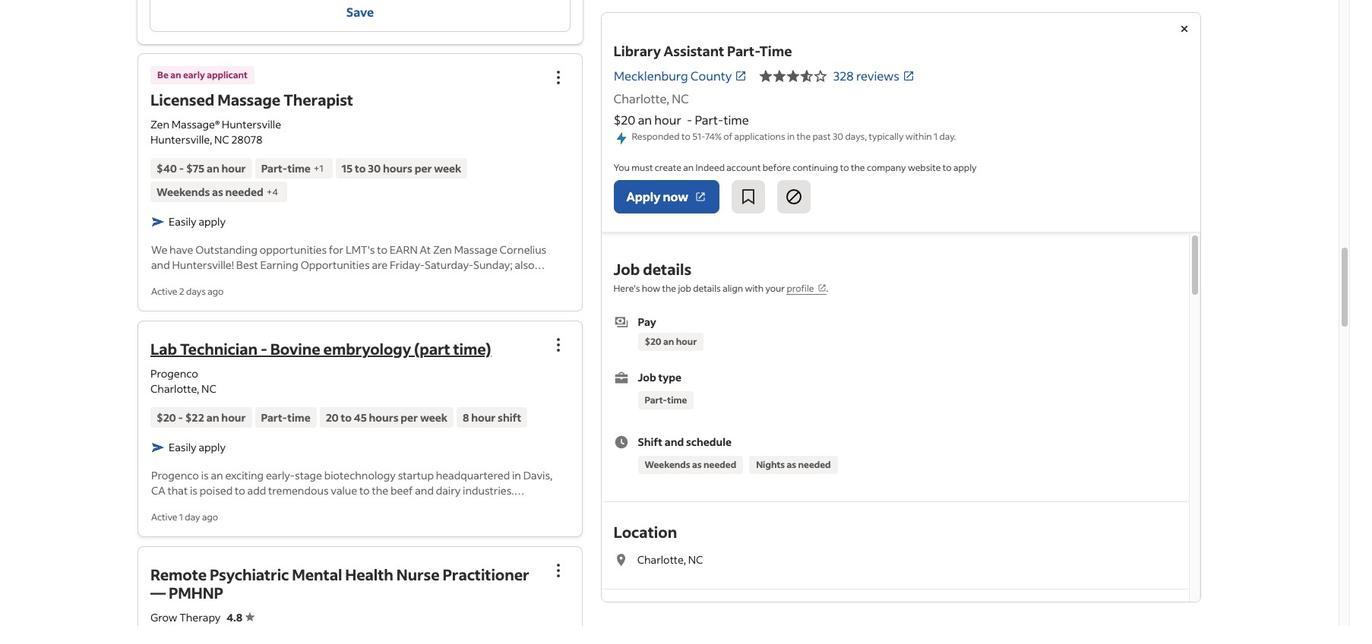 Task type: describe. For each thing, give the bounding box(es) containing it.
headquartered
[[436, 468, 510, 483]]

$20 an hour
[[645, 336, 697, 347]]

weekends as needed
[[645, 459, 737, 471]]

job
[[679, 283, 692, 294]]

15 to 30 hours per week
[[342, 161, 461, 176]]

an right create
[[684, 162, 694, 173]]

industries.…
[[463, 484, 525, 498]]

15
[[342, 161, 353, 176]]

4
[[272, 186, 278, 197]]

apply now button
[[614, 180, 720, 214]]

an right be
[[170, 69, 181, 81]]

progenco inside progenco is an exciting early-stage biotechnology startup headquartered in davis, ca that is poised to add tremendous value to the beef and dairy industries.…
[[151, 468, 199, 483]]

to down the exciting at the left bottom of page
[[235, 484, 245, 498]]

ago for huntersville!
[[208, 286, 224, 297]]

easily apply for is
[[169, 440, 226, 455]]

charlotte, for library assistant part-time
[[614, 90, 670, 106]]

apply now
[[627, 189, 689, 205]]

dairy
[[436, 484, 461, 498]]

profile
[[787, 283, 815, 294]]

part-time for charlotte, nc
[[645, 395, 688, 406]]

2 horizontal spatial and
[[665, 435, 684, 449]]

51-
[[693, 131, 705, 142]]

.
[[827, 283, 829, 294]]

part-time + 1
[[261, 161, 323, 176]]

1 horizontal spatial details
[[694, 283, 721, 294]]

biotechnology
[[324, 468, 396, 483]]

day
[[185, 512, 200, 523]]

job for job details
[[614, 259, 640, 279]]

bovine
[[270, 339, 320, 359]]

hour up type
[[676, 336, 697, 347]]

we
[[151, 243, 167, 257]]

job actions for lab technician - bovine embryology (part time) is collapsed image
[[549, 336, 568, 354]]

part- left the '20'
[[261, 411, 287, 425]]

remote
[[150, 565, 207, 585]]

tremendous
[[268, 484, 329, 498]]

embryology
[[323, 339, 411, 359]]

—
[[150, 583, 166, 603]]

to left 45
[[341, 411, 352, 425]]

time left 15
[[288, 161, 311, 176]]

$20 an hour - part-time
[[614, 112, 749, 128]]

8
[[463, 411, 469, 425]]

licensed massage therapist
[[150, 90, 353, 110]]

grow
[[150, 611, 177, 625]]

exciting
[[225, 468, 264, 483]]

remote psychiatric mental health nurse practitioner — pmhnp
[[150, 565, 529, 603]]

ago for is
[[202, 512, 218, 523]]

in inside progenco is an exciting early-stage biotechnology startup headquartered in davis, ca that is poised to add tremendous value to the beef and dairy industries.…
[[512, 468, 521, 483]]

active for that
[[151, 512, 177, 523]]

weekends as needed + 4
[[157, 185, 278, 199]]

$20 for $20 an hour
[[645, 336, 662, 347]]

20
[[326, 411, 339, 425]]

to right website
[[943, 162, 952, 173]]

needed for nights as needed
[[799, 459, 831, 471]]

lab technician - bovine embryology (part time) progenco charlotte, nc
[[150, 339, 491, 396]]

pay
[[638, 315, 657, 329]]

28078
[[231, 132, 262, 147]]

shift
[[638, 435, 663, 449]]

applications
[[735, 131, 786, 142]]

an up responded
[[638, 112, 652, 128]]

nurse
[[397, 565, 440, 585]]

save button
[[150, 0, 571, 32]]

zen inside zen massage® huntersville huntersville, nc 28078
[[150, 117, 169, 132]]

hours for 30
[[383, 161, 413, 176]]

ca
[[151, 484, 166, 498]]

+ inside part-time + 1
[[314, 162, 320, 174]]

at
[[420, 243, 431, 257]]

must
[[632, 162, 653, 173]]

apply for we have outstanding opportunities for lmt's to earn at zen massage cornelius and huntersville! best earning opportunities are friday-saturday-sunday; also…
[[199, 214, 226, 229]]

poised
[[200, 484, 233, 498]]

time left the '20'
[[287, 411, 311, 425]]

active 2 days ago
[[151, 286, 224, 297]]

huntersville,
[[150, 132, 212, 147]]

(part
[[414, 339, 450, 359]]

mecklenburg county
[[614, 68, 732, 84]]

past
[[813, 131, 831, 142]]

friday-
[[390, 258, 425, 272]]

$22
[[185, 411, 204, 425]]

for
[[329, 243, 344, 257]]

are
[[372, 258, 388, 272]]

time)
[[453, 339, 491, 359]]

cornelius
[[500, 243, 547, 257]]

- left $75
[[179, 161, 184, 176]]

an up type
[[664, 336, 675, 347]]

nc inside the lab technician - bovine embryology (part time) progenco charlotte, nc
[[201, 382, 216, 396]]

health
[[345, 565, 394, 585]]

typically
[[869, 131, 904, 142]]

hours for 45
[[369, 411, 399, 425]]

you must create an indeed account before continuing to the company website to apply
[[614, 162, 977, 173]]

lab technician - bovine embryology (part time) button
[[150, 339, 491, 359]]

0 horizontal spatial 30
[[368, 161, 381, 176]]

shift and schedule
[[638, 435, 732, 449]]

and inside progenco is an exciting early-stage biotechnology startup headquartered in davis, ca that is poised to add tremendous value to the beef and dairy industries.…
[[415, 484, 434, 498]]

early
[[183, 69, 205, 81]]

progenco is an exciting early-stage biotechnology startup headquartered in davis, ca that is poised to add tremendous value to the beef and dairy industries.…
[[151, 468, 553, 498]]

apply for progenco is an exciting early-stage biotechnology startup headquartered in davis, ca that is poised to add tremendous value to the beef and dairy industries.…
[[199, 440, 226, 455]]

nc inside zen massage® huntersville huntersville, nc 28078
[[214, 132, 229, 147]]

website
[[908, 162, 941, 173]]

reviews
[[857, 68, 900, 84]]

week for 15 to 30 hours per week
[[434, 161, 461, 176]]

library assistant part-time
[[614, 42, 793, 60]]

weekends for weekends as needed
[[645, 459, 691, 471]]

job type
[[638, 370, 682, 385]]

per for 15 to 30 hours per week
[[415, 161, 432, 176]]

earn
[[390, 243, 418, 257]]

weekends for weekends as needed + 4
[[157, 185, 210, 199]]

week for 20 to 45 hours per week
[[420, 411, 448, 425]]

sunday;
[[473, 258, 513, 272]]

part- down job type
[[645, 395, 668, 406]]

add
[[247, 484, 266, 498]]

indeed
[[696, 162, 725, 173]]

1 inside part-time + 1
[[320, 162, 323, 174]]

part-time for active 1 day ago
[[261, 411, 311, 425]]

county
[[691, 68, 732, 84]]

328
[[834, 68, 854, 84]]

progenco inside the lab technician - bovine embryology (part time) progenco charlotte, nc
[[150, 366, 198, 381]]

early-
[[266, 468, 295, 483]]

align
[[723, 283, 744, 294]]

zen inside we have outstanding opportunities for lmt's to earn at zen massage cornelius and huntersville! best earning opportunities are friday-saturday-sunday; also…
[[433, 243, 452, 257]]

4.8
[[227, 611, 243, 625]]

charlotte, for location
[[638, 553, 687, 567]]

day.
[[940, 131, 957, 142]]

remote psychiatric mental health nurse practitioner — pmhnp button
[[150, 565, 529, 603]]

practitioner
[[443, 565, 529, 585]]

an inside progenco is an exciting early-stage biotechnology startup headquartered in davis, ca that is poised to add tremendous value to the beef and dairy industries.…
[[211, 468, 223, 483]]



Task type: locate. For each thing, give the bounding box(es) containing it.
1 horizontal spatial massage
[[454, 243, 498, 257]]

save
[[346, 4, 374, 20]]

is up poised
[[201, 468, 209, 483]]

schedule
[[687, 435, 732, 449]]

psychiatric
[[210, 565, 289, 585]]

1 horizontal spatial 1
[[320, 162, 323, 174]]

the left past
[[797, 131, 811, 142]]

part-time down type
[[645, 395, 688, 406]]

your
[[766, 283, 785, 294]]

$75
[[186, 161, 205, 176]]

$20 for $20 - $22 an hour
[[157, 411, 176, 425]]

active for and
[[151, 286, 177, 297]]

lab
[[150, 339, 177, 359]]

easily for have
[[169, 214, 197, 229]]

1 left day. at the top of page
[[934, 131, 938, 142]]

apply down "$20 - $22 an hour"
[[199, 440, 226, 455]]

0 vertical spatial details
[[643, 259, 692, 279]]

charlotte, nc down location
[[638, 553, 704, 567]]

and
[[151, 258, 170, 272], [665, 435, 684, 449], [415, 484, 434, 498]]

3.6 out of 5 stars image
[[759, 67, 828, 85]]

and right shift
[[665, 435, 684, 449]]

0 vertical spatial job
[[614, 259, 640, 279]]

job left type
[[638, 370, 657, 385]]

1 vertical spatial and
[[665, 435, 684, 449]]

part-time
[[645, 395, 688, 406], [261, 411, 311, 425]]

needed down schedule
[[704, 459, 737, 471]]

massage up huntersville
[[217, 90, 281, 110]]

0 vertical spatial easily
[[169, 214, 197, 229]]

- inside the lab technician - bovine embryology (part time) progenco charlotte, nc
[[261, 339, 267, 359]]

1 horizontal spatial needed
[[704, 459, 737, 471]]

0 horizontal spatial in
[[512, 468, 521, 483]]

hours
[[383, 161, 413, 176], [369, 411, 399, 425]]

0 vertical spatial is
[[201, 468, 209, 483]]

0 horizontal spatial details
[[643, 259, 692, 279]]

1 easily from the top
[[169, 214, 197, 229]]

zen up saturday-
[[433, 243, 452, 257]]

0 vertical spatial massage
[[217, 90, 281, 110]]

ago right 'days'
[[208, 286, 224, 297]]

library
[[614, 42, 661, 60]]

2 vertical spatial and
[[415, 484, 434, 498]]

we have outstanding opportunities for lmt's to earn at zen massage cornelius and huntersville! best earning opportunities are friday-saturday-sunday; also…
[[151, 243, 547, 272]]

details right job
[[694, 283, 721, 294]]

1 horizontal spatial part-time
[[645, 395, 688, 406]]

1 vertical spatial 1
[[320, 162, 323, 174]]

1 vertical spatial massage
[[454, 243, 498, 257]]

not interested image
[[785, 188, 804, 206]]

1 vertical spatial easily apply
[[169, 440, 226, 455]]

job actions for licensed massage therapist is collapsed image
[[549, 68, 568, 87]]

hours right 15
[[383, 161, 413, 176]]

0 horizontal spatial 1
[[179, 512, 183, 523]]

needed left the 4 at the left of page
[[225, 185, 263, 199]]

mecklenburg
[[614, 68, 688, 84]]

2 horizontal spatial $20
[[645, 336, 662, 347]]

to
[[682, 131, 691, 142], [355, 161, 366, 176], [841, 162, 850, 173], [943, 162, 952, 173], [377, 243, 388, 257], [341, 411, 352, 425], [235, 484, 245, 498], [359, 484, 370, 498]]

nights
[[757, 459, 785, 471]]

charlotte, up $22
[[150, 382, 199, 396]]

per for 20 to 45 hours per week
[[401, 411, 418, 425]]

1 vertical spatial hours
[[369, 411, 399, 425]]

1 vertical spatial active
[[151, 512, 177, 523]]

$20 for $20 an hour - part-time
[[614, 112, 636, 128]]

0 horizontal spatial massage
[[217, 90, 281, 110]]

with
[[745, 283, 764, 294]]

responded to 51-74% of applications in the past 30 days, typically within 1 day.
[[632, 131, 957, 142]]

apply
[[954, 162, 977, 173], [199, 214, 226, 229], [199, 440, 226, 455]]

as right nights
[[787, 459, 797, 471]]

hour right $22
[[221, 411, 246, 425]]

applicant
[[207, 69, 248, 81]]

0 vertical spatial in
[[788, 131, 795, 142]]

0 vertical spatial charlotte,
[[614, 90, 670, 106]]

0 vertical spatial zen
[[150, 117, 169, 132]]

74%
[[705, 131, 722, 142]]

2 horizontal spatial needed
[[799, 459, 831, 471]]

+ left 15
[[314, 162, 320, 174]]

- left $22
[[178, 411, 183, 425]]

part-time left the '20'
[[261, 411, 311, 425]]

2 vertical spatial $20
[[157, 411, 176, 425]]

outstanding
[[195, 243, 258, 257]]

2 horizontal spatial 1
[[934, 131, 938, 142]]

charlotte, inside the lab technician - bovine embryology (part time) progenco charlotte, nc
[[150, 382, 199, 396]]

2 vertical spatial apply
[[199, 440, 226, 455]]

an right $22
[[207, 411, 219, 425]]

0 horizontal spatial $20
[[157, 411, 176, 425]]

ago right day
[[202, 512, 218, 523]]

how
[[642, 283, 661, 294]]

easily up have
[[169, 214, 197, 229]]

30
[[833, 131, 844, 142], [368, 161, 381, 176]]

of
[[724, 131, 733, 142]]

charlotte, down location
[[638, 553, 687, 567]]

$20 left $22
[[157, 411, 176, 425]]

1 vertical spatial easily
[[169, 440, 197, 455]]

charlotte, nc
[[614, 90, 689, 106], [638, 553, 704, 567]]

the left company
[[851, 162, 866, 173]]

hour
[[655, 112, 682, 128], [221, 161, 246, 176], [676, 336, 697, 347], [221, 411, 246, 425], [471, 411, 496, 425]]

part- up the 4 at the left of page
[[261, 161, 288, 176]]

and down 'startup'
[[415, 484, 434, 498]]

1 vertical spatial charlotte,
[[150, 382, 199, 396]]

hours right 45
[[369, 411, 399, 425]]

1 horizontal spatial zen
[[433, 243, 452, 257]]

hour up responded
[[655, 112, 682, 128]]

4.8 out of five stars rating image
[[227, 611, 255, 625]]

to up the are
[[377, 243, 388, 257]]

easily apply down $22
[[169, 440, 226, 455]]

per
[[415, 161, 432, 176], [401, 411, 418, 425]]

0 horizontal spatial and
[[151, 258, 170, 272]]

charlotte, nc for location
[[638, 553, 704, 567]]

technician
[[180, 339, 258, 359]]

as down schedule
[[693, 459, 702, 471]]

as for weekends as needed + 4
[[212, 185, 223, 199]]

details up how
[[643, 259, 692, 279]]

1 vertical spatial +
[[267, 186, 272, 197]]

ago
[[208, 286, 224, 297], [202, 512, 218, 523]]

job actions for remote psychiatric mental health nurse practitioner — pmhnp is collapsed image
[[549, 562, 568, 580]]

within
[[906, 131, 933, 142]]

$40
[[157, 161, 177, 176]]

1 left day
[[179, 512, 183, 523]]

charlotte, nc down mecklenburg
[[614, 90, 689, 106]]

0 vertical spatial and
[[151, 258, 170, 272]]

the inside progenco is an exciting early-stage biotechnology startup headquartered in davis, ca that is poised to add tremendous value to the beef and dairy industries.…
[[372, 484, 388, 498]]

2 active from the top
[[151, 512, 177, 523]]

1 horizontal spatial 30
[[833, 131, 844, 142]]

0 vertical spatial per
[[415, 161, 432, 176]]

to down the biotechnology
[[359, 484, 370, 498]]

1 vertical spatial week
[[420, 411, 448, 425]]

0 vertical spatial 30
[[833, 131, 844, 142]]

nights as needed
[[757, 459, 831, 471]]

1 vertical spatial details
[[694, 283, 721, 294]]

0 vertical spatial $20
[[614, 112, 636, 128]]

1 vertical spatial ago
[[202, 512, 218, 523]]

1 vertical spatial per
[[401, 411, 418, 425]]

30 right past
[[833, 131, 844, 142]]

before
[[763, 162, 791, 173]]

0 horizontal spatial is
[[190, 484, 198, 498]]

0 vertical spatial easily apply
[[169, 214, 226, 229]]

an
[[170, 69, 181, 81], [638, 112, 652, 128], [207, 161, 219, 176], [684, 162, 694, 173], [664, 336, 675, 347], [207, 411, 219, 425], [211, 468, 223, 483]]

1 active from the top
[[151, 286, 177, 297]]

charlotte, down mecklenburg
[[614, 90, 670, 106]]

1 vertical spatial $20
[[645, 336, 662, 347]]

1 vertical spatial job
[[638, 370, 657, 385]]

1 horizontal spatial is
[[201, 468, 209, 483]]

davis,
[[523, 468, 553, 483]]

to right continuing
[[841, 162, 850, 173]]

weekends down $75
[[157, 185, 210, 199]]

create
[[655, 162, 682, 173]]

2 horizontal spatial as
[[787, 459, 797, 471]]

0 vertical spatial week
[[434, 161, 461, 176]]

part- up county
[[728, 42, 760, 60]]

huntersville!
[[172, 258, 234, 272]]

0 horizontal spatial needed
[[225, 185, 263, 199]]

job for job type
[[638, 370, 657, 385]]

needed for weekends as needed + 4
[[225, 185, 263, 199]]

charlotte,
[[614, 90, 670, 106], [150, 382, 199, 396], [638, 553, 687, 567]]

active
[[151, 286, 177, 297], [151, 512, 177, 523]]

you
[[614, 162, 630, 173]]

- left bovine
[[261, 339, 267, 359]]

apply down weekends as needed + 4
[[199, 214, 226, 229]]

in left davis,
[[512, 468, 521, 483]]

1 vertical spatial zen
[[433, 243, 452, 257]]

1 vertical spatial weekends
[[645, 459, 691, 471]]

here's
[[614, 283, 640, 294]]

job up here's
[[614, 259, 640, 279]]

1 horizontal spatial as
[[693, 459, 702, 471]]

here's how the job details align with your
[[614, 283, 787, 294]]

1 horizontal spatial and
[[415, 484, 434, 498]]

0 horizontal spatial as
[[212, 185, 223, 199]]

stage
[[295, 468, 322, 483]]

328 reviews link
[[834, 68, 915, 84]]

$20 - $22 an hour
[[157, 411, 246, 425]]

-
[[687, 112, 693, 128], [179, 161, 184, 176], [261, 339, 267, 359], [178, 411, 183, 425]]

2 vertical spatial charlotte,
[[638, 553, 687, 567]]

0 vertical spatial +
[[314, 162, 320, 174]]

and down we
[[151, 258, 170, 272]]

therapist
[[284, 90, 353, 110]]

$20
[[614, 112, 636, 128], [645, 336, 662, 347], [157, 411, 176, 425]]

to right 15
[[355, 161, 366, 176]]

days,
[[846, 131, 868, 142]]

value
[[331, 484, 357, 498]]

1 horizontal spatial weekends
[[645, 459, 691, 471]]

weekends down shift and schedule
[[645, 459, 691, 471]]

progenco down lab
[[150, 366, 198, 381]]

45
[[354, 411, 367, 425]]

0 horizontal spatial zen
[[150, 117, 169, 132]]

zen up huntersville,
[[150, 117, 169, 132]]

in left past
[[788, 131, 795, 142]]

1 vertical spatial apply
[[199, 214, 226, 229]]

therapy
[[180, 611, 221, 625]]

time down type
[[668, 395, 688, 406]]

0 horizontal spatial part-time
[[261, 411, 311, 425]]

shift
[[498, 411, 521, 425]]

massage
[[217, 90, 281, 110], [454, 243, 498, 257]]

2 vertical spatial 1
[[179, 512, 183, 523]]

active left 2
[[151, 286, 177, 297]]

0 vertical spatial ago
[[208, 286, 224, 297]]

active down the ca
[[151, 512, 177, 523]]

job
[[614, 259, 640, 279], [638, 370, 657, 385]]

0 vertical spatial progenco
[[150, 366, 198, 381]]

nc
[[672, 90, 689, 106], [214, 132, 229, 147], [201, 382, 216, 396], [689, 553, 704, 567]]

licensed
[[150, 90, 215, 110]]

easily apply for have
[[169, 214, 226, 229]]

continuing
[[793, 162, 839, 173]]

charlotte, nc for library assistant part-time
[[614, 90, 689, 106]]

to left 51-
[[682, 131, 691, 142]]

progenco up that
[[151, 468, 199, 483]]

1 left 15
[[320, 162, 323, 174]]

job details
[[614, 259, 692, 279]]

also…
[[515, 258, 545, 272]]

1 vertical spatial progenco
[[151, 468, 199, 483]]

1 vertical spatial in
[[512, 468, 521, 483]]

as for weekends as needed
[[693, 459, 702, 471]]

easily apply up have
[[169, 214, 226, 229]]

0 vertical spatial charlotte, nc
[[614, 90, 689, 106]]

is right that
[[190, 484, 198, 498]]

328 reviews
[[834, 68, 900, 84]]

30 right 15
[[368, 161, 381, 176]]

opportunities
[[260, 243, 327, 257]]

massage inside we have outstanding opportunities for lmt's to earn at zen massage cornelius and huntersville! best earning opportunities are friday-saturday-sunday; also…
[[454, 243, 498, 257]]

zen
[[150, 117, 169, 132], [433, 243, 452, 257]]

apply down day. at the top of page
[[954, 162, 977, 173]]

1 vertical spatial part-time
[[261, 411, 311, 425]]

0 vertical spatial hours
[[383, 161, 413, 176]]

as for nights as needed
[[787, 459, 797, 471]]

as down $40 - $75 an hour
[[212, 185, 223, 199]]

and inside we have outstanding opportunities for lmt's to earn at zen massage cornelius and huntersville! best earning opportunities are friday-saturday-sunday; also…
[[151, 258, 170, 272]]

an right $75
[[207, 161, 219, 176]]

0 horizontal spatial +
[[267, 186, 272, 197]]

1 horizontal spatial +
[[314, 162, 320, 174]]

1 vertical spatial charlotte, nc
[[638, 553, 704, 567]]

2 easily from the top
[[169, 440, 197, 455]]

mental
[[292, 565, 342, 585]]

$20 down pay
[[645, 336, 662, 347]]

needed right nights
[[799, 459, 831, 471]]

0 vertical spatial 1
[[934, 131, 938, 142]]

0 vertical spatial active
[[151, 286, 177, 297]]

best
[[236, 258, 258, 272]]

easily apply
[[169, 214, 226, 229], [169, 440, 226, 455]]

active 1 day ago
[[151, 512, 218, 523]]

hour right 8
[[471, 411, 496, 425]]

2 easily apply from the top
[[169, 440, 226, 455]]

massage®
[[172, 117, 220, 132]]

1 horizontal spatial $20
[[614, 112, 636, 128]]

that
[[168, 484, 188, 498]]

hour up weekends as needed + 4
[[221, 161, 246, 176]]

0 horizontal spatial weekends
[[157, 185, 210, 199]]

1 horizontal spatial in
[[788, 131, 795, 142]]

to inside we have outstanding opportunities for lmt's to earn at zen massage cornelius and huntersville! best earning opportunities are friday-saturday-sunday; also…
[[377, 243, 388, 257]]

1 easily apply from the top
[[169, 214, 226, 229]]

is
[[201, 468, 209, 483], [190, 484, 198, 498]]

+ inside weekends as needed + 4
[[267, 186, 272, 197]]

0 vertical spatial apply
[[954, 162, 977, 173]]

massage up sunday;
[[454, 243, 498, 257]]

huntersville
[[222, 117, 281, 132]]

easily for is
[[169, 440, 197, 455]]

easily down $22
[[169, 440, 197, 455]]

0 vertical spatial part-time
[[645, 395, 688, 406]]

0 vertical spatial weekends
[[157, 185, 210, 199]]

lmt's
[[346, 243, 375, 257]]

- up 51-
[[687, 112, 693, 128]]

the left job
[[663, 283, 677, 294]]

time up of at right
[[724, 112, 749, 128]]

days
[[186, 286, 206, 297]]

opportunities
[[301, 258, 370, 272]]

part- up 74%
[[695, 112, 724, 128]]

1 vertical spatial 30
[[368, 161, 381, 176]]

save this job image
[[740, 188, 758, 206]]

an up poised
[[211, 468, 223, 483]]

needed for weekends as needed
[[704, 459, 737, 471]]

1 vertical spatial is
[[190, 484, 198, 498]]

+ down part-time + 1
[[267, 186, 272, 197]]

close job details image
[[1176, 20, 1194, 38]]

$20 up responded
[[614, 112, 636, 128]]

the left beef
[[372, 484, 388, 498]]



Task type: vqa. For each thing, say whether or not it's contained in the screenshot.
the rightmost 30
yes



